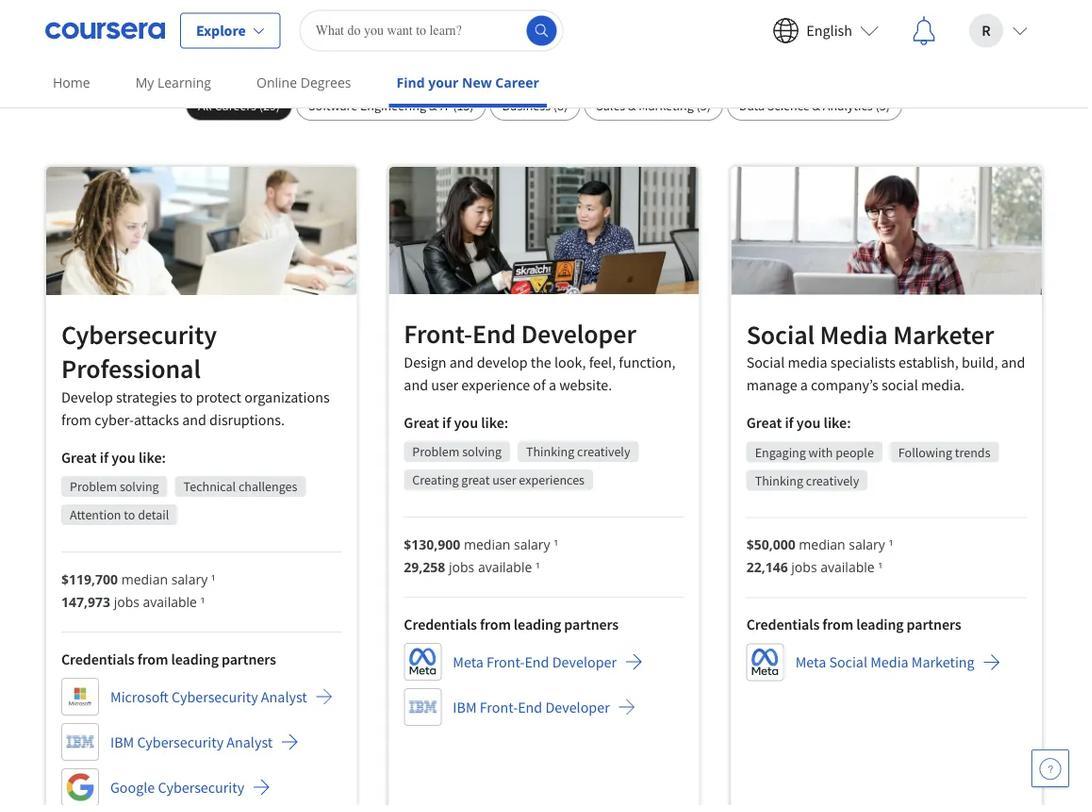 Task type: locate. For each thing, give the bounding box(es) containing it.
2 horizontal spatial great if you like:
[[747, 413, 851, 432]]

leading for develop
[[171, 650, 219, 668]]

(3)
[[876, 97, 890, 114]]

jobs for marketer
[[792, 558, 817, 576]]

following trends
[[899, 444, 991, 461]]

end for meta
[[525, 652, 549, 671]]

0 horizontal spatial marketing
[[639, 97, 694, 114]]

2 horizontal spatial jobs
[[792, 558, 817, 576]]

1 vertical spatial user
[[493, 471, 516, 488]]

2 horizontal spatial &
[[813, 97, 821, 114]]

establish,
[[899, 353, 959, 372]]

to inside cybersecurity professional develop strategies to protect organizations from cyber-attacks and disruptions.
[[180, 387, 193, 406]]

end down meta front-end developer
[[518, 698, 543, 717]]

available inside "$119,700 median salary ¹ 147,973 jobs available ¹"
[[143, 593, 197, 610]]

r button
[[954, 0, 1043, 61]]

social
[[882, 376, 918, 395]]

partners for cybersecurity professional
[[222, 650, 276, 668]]

1 vertical spatial ibm
[[110, 733, 134, 751]]

1 vertical spatial to
[[124, 506, 135, 523]]

2 horizontal spatial available
[[821, 558, 875, 576]]

available inside $50,000 median salary ¹ 22,146 jobs available ¹
[[821, 558, 875, 576]]

1 vertical spatial problem solving
[[70, 478, 159, 495]]

salary for developer
[[514, 535, 550, 553]]

& right science
[[813, 97, 821, 114]]

experiences
[[519, 471, 585, 488]]

0 horizontal spatial problem solving
[[70, 478, 159, 495]]

problem up creating
[[412, 443, 460, 460]]

attention to detail
[[70, 506, 169, 523]]

1 horizontal spatial a
[[801, 376, 808, 395]]

2 horizontal spatial like:
[[824, 413, 851, 432]]

develop
[[61, 387, 113, 406]]

0 vertical spatial problem solving
[[412, 443, 502, 460]]

0 vertical spatial analyst
[[261, 687, 307, 706]]

1 horizontal spatial &
[[628, 97, 636, 114]]

1 horizontal spatial credentials
[[404, 615, 477, 634]]

user down the design
[[431, 375, 458, 394]]

cybersecurity down ibm cybersecurity analyst
[[158, 778, 244, 797]]

available for develop
[[143, 593, 197, 610]]

social media marketer social media specialists establish, build, and manage a company's social media.
[[747, 318, 1026, 395]]

you down cyber-
[[111, 448, 136, 467]]

1 horizontal spatial jobs
[[449, 558, 475, 576]]

median inside $50,000 median salary ¹ 22,146 jobs available ¹
[[799, 536, 846, 554]]

category
[[556, 58, 611, 77]]

0 horizontal spatial credentials
[[61, 650, 134, 668]]

from up meta social media marketing link on the bottom of page
[[823, 615, 854, 634]]

credentials from leading partners up the meta front-end developer "link"
[[404, 615, 619, 634]]

online degrees
[[257, 74, 351, 91]]

jobs for develop
[[114, 593, 140, 610]]

function,
[[619, 353, 676, 371]]

median
[[464, 535, 511, 553], [799, 536, 846, 554], [121, 570, 168, 588]]

1 horizontal spatial your
[[428, 74, 459, 91]]

0 vertical spatial to
[[180, 387, 193, 406]]

user right great
[[493, 471, 516, 488]]

meta social media marketing link
[[747, 644, 1001, 681]]

1 horizontal spatial leading
[[514, 615, 561, 634]]

thinking down engaging
[[755, 472, 804, 489]]

available right 29,258 in the bottom of the page
[[478, 558, 532, 576]]

end inside front-end developer design and develop the look, feel, function, and user experience of a website.
[[472, 317, 516, 350]]

user
[[431, 375, 458, 394], [493, 471, 516, 488]]

salary inside $50,000 median salary ¹ 22,146 jobs available ¹
[[849, 536, 886, 554]]

0 horizontal spatial median
[[121, 570, 168, 588]]

1 horizontal spatial to
[[180, 387, 193, 406]]

like: up with at the right bottom of page
[[824, 413, 851, 432]]

1 horizontal spatial great
[[404, 413, 439, 432]]

ibm for developer
[[453, 698, 477, 717]]

cybersecurity inside cybersecurity professional develop strategies to protect organizations from cyber-attacks and disruptions.
[[61, 318, 217, 351]]

front- up ibm front-end developer "link" on the bottom of the page
[[487, 652, 525, 671]]

leading up meta social media marketing
[[857, 615, 904, 634]]

1 horizontal spatial thinking creatively
[[755, 472, 859, 489]]

& inside button
[[813, 97, 821, 114]]

1 vertical spatial developer
[[552, 652, 617, 671]]

meta for social
[[796, 653, 826, 672]]

sales & marketing (5)
[[596, 97, 711, 114]]

developer down meta front-end developer
[[546, 698, 610, 717]]

1 horizontal spatial great if you like:
[[404, 413, 509, 432]]

developer
[[521, 317, 636, 350], [552, 652, 617, 671], [546, 698, 610, 717]]

jobs for developer
[[449, 558, 475, 576]]

cybersecurity for microsoft
[[172, 687, 258, 706]]

a down the media
[[801, 376, 808, 395]]

solving up detail
[[120, 478, 159, 495]]

147,973
[[61, 593, 110, 610]]

1 vertical spatial creatively
[[806, 472, 859, 489]]

professional up strategies
[[61, 352, 201, 385]]

1 horizontal spatial professional
[[547, 13, 643, 36]]

0 horizontal spatial professional
[[61, 352, 201, 385]]

1 horizontal spatial median
[[464, 535, 511, 553]]

0 horizontal spatial a
[[549, 375, 556, 394]]

great if you like: for professional
[[61, 448, 166, 467]]

engineering
[[360, 97, 426, 114]]

your for find
[[428, 74, 459, 91]]

social
[[747, 318, 815, 351], [747, 353, 785, 372], [829, 653, 868, 672]]

help center image
[[1039, 757, 1062, 780]]

creating great user experiences
[[412, 471, 585, 488]]

credentials from leading partners for developer
[[404, 615, 619, 634]]

ibm down the meta front-end developer "link"
[[453, 698, 477, 717]]

median right $50,000
[[799, 536, 846, 554]]

3 & from the left
[[813, 97, 821, 114]]

median for marketer
[[799, 536, 846, 554]]

analyst for ibm cybersecurity analyst
[[227, 733, 273, 751]]

0 horizontal spatial user
[[431, 375, 458, 394]]

meta
[[453, 652, 484, 671], [796, 653, 826, 672]]

developer up look,
[[521, 317, 636, 350]]

1 & from the left
[[429, 97, 437, 114]]

1 horizontal spatial ibm
[[453, 698, 477, 717]]

0 vertical spatial developer
[[521, 317, 636, 350]]

2 vertical spatial end
[[518, 698, 543, 717]]

0 vertical spatial front-
[[404, 317, 472, 350]]

1 vertical spatial end
[[525, 652, 549, 671]]

jobs inside $50,000 median salary ¹ 22,146 jobs available ¹
[[792, 558, 817, 576]]

great if you like: for media
[[747, 413, 851, 432]]

partners for front-end developer
[[564, 615, 619, 634]]

creatively down with at the right bottom of page
[[806, 472, 859, 489]]

whatever your background or interests are, professional certificates have you covered.
[[209, 13, 879, 36]]

you down "experience"
[[454, 413, 478, 432]]

1 vertical spatial your
[[428, 74, 459, 91]]

0 vertical spatial marketing
[[639, 97, 694, 114]]

median inside "$119,700 median salary ¹ 147,973 jobs available ¹"
[[121, 570, 168, 588]]

home
[[53, 74, 90, 91]]

1 horizontal spatial user
[[493, 471, 516, 488]]

front- up the design
[[404, 317, 472, 350]]

0 vertical spatial your
[[287, 13, 322, 36]]

0 horizontal spatial meta
[[453, 652, 484, 671]]

leading up meta front-end developer
[[514, 615, 561, 634]]

cybersecurity up ibm cybersecurity analyst
[[172, 687, 258, 706]]

& for data science & analytics (3)
[[813, 97, 821, 114]]

leading up microsoft cybersecurity analyst link
[[171, 650, 219, 668]]

coursera image
[[45, 16, 165, 46]]

salary
[[514, 535, 550, 553], [849, 536, 886, 554], [171, 570, 208, 588]]

cybersecurity for ibm
[[137, 733, 224, 751]]

if up creating
[[442, 413, 451, 432]]

0 horizontal spatial thinking
[[526, 443, 575, 460]]

certificates
[[647, 13, 735, 36]]

disruptions.
[[209, 410, 285, 429]]

0 horizontal spatial great
[[61, 448, 97, 467]]

median right $119,700
[[121, 570, 168, 588]]

2 horizontal spatial salary
[[849, 536, 886, 554]]

of
[[533, 375, 546, 394]]

thinking creatively down 'engaging with people'
[[755, 472, 859, 489]]

end up ibm front-end developer
[[525, 652, 549, 671]]

partners up microsoft cybersecurity analyst
[[222, 650, 276, 668]]

cybersecurity up google cybersecurity
[[137, 733, 224, 751]]

1 horizontal spatial salary
[[514, 535, 550, 553]]

front- for meta
[[487, 652, 525, 671]]

and down the design
[[404, 375, 428, 394]]

available for developer
[[478, 558, 532, 576]]

2 horizontal spatial leading
[[857, 615, 904, 634]]

leading
[[514, 615, 561, 634], [857, 615, 904, 634], [171, 650, 219, 668]]

from up microsoft
[[137, 650, 168, 668]]

if down cyber-
[[100, 448, 108, 467]]

solving up great
[[462, 443, 502, 460]]

protect
[[196, 387, 241, 406]]

& right sales
[[628, 97, 636, 114]]

credentials from leading partners up microsoft cybersecurity analyst link
[[61, 650, 276, 668]]

option group
[[186, 91, 903, 121]]

great if you like: down cyber-
[[61, 448, 166, 467]]

your up online degrees
[[287, 13, 322, 36]]

cybersecurity
[[61, 318, 217, 351], [172, 687, 258, 706], [137, 733, 224, 751], [158, 778, 244, 797]]

challenges
[[239, 478, 297, 495]]

problem solving for develop
[[70, 478, 159, 495]]

solving for developer
[[462, 443, 502, 460]]

1 vertical spatial professional
[[61, 352, 201, 385]]

salary inside "$119,700 median salary ¹ 147,973 jobs available ¹"
[[171, 570, 208, 588]]

2 horizontal spatial credentials from leading partners
[[747, 615, 962, 634]]

to left detail
[[124, 506, 135, 523]]

online
[[257, 74, 297, 91]]

covered.
[[812, 13, 879, 36]]

credentials from leading partners for develop
[[61, 650, 276, 668]]

to left protect at left
[[180, 387, 193, 406]]

0 horizontal spatial jobs
[[114, 593, 140, 610]]

& inside "button"
[[429, 97, 437, 114]]

1 horizontal spatial if
[[442, 413, 451, 432]]

thinking up the experiences
[[526, 443, 575, 460]]

2 vertical spatial developer
[[546, 698, 610, 717]]

great for cybersecurity professional
[[61, 448, 97, 467]]

find your new career link
[[389, 61, 547, 108]]

All Careers (29) button
[[186, 91, 292, 121]]

and inside social media marketer social media specialists establish, build, and manage a company's social media.
[[1001, 353, 1026, 372]]

job
[[532, 58, 553, 77]]

$50,000
[[747, 536, 796, 554]]

2 horizontal spatial median
[[799, 536, 846, 554]]

0 vertical spatial thinking
[[526, 443, 575, 460]]

1 horizontal spatial thinking
[[755, 472, 804, 489]]

my learning link
[[128, 61, 219, 104]]

cybersecurity professional develop strategies to protect organizations from cyber-attacks and disruptions.
[[61, 318, 330, 429]]

detail
[[138, 506, 169, 523]]

ibm front-end developer
[[453, 698, 610, 717]]

great up creating
[[404, 413, 439, 432]]

you for front-end developer
[[454, 413, 478, 432]]

if up engaging
[[785, 413, 794, 432]]

like: down "attacks"
[[139, 448, 166, 467]]

&
[[429, 97, 437, 114], [628, 97, 636, 114], [813, 97, 821, 114]]

all careers (29)
[[198, 97, 280, 114]]

partners up meta social media marketing
[[907, 615, 962, 634]]

ibm up the google
[[110, 733, 134, 751]]

credentials for professional
[[61, 650, 134, 668]]

0 horizontal spatial creatively
[[577, 443, 630, 460]]

learning
[[158, 74, 211, 91]]

problem for cybersecurity professional
[[70, 478, 117, 495]]

0 horizontal spatial ibm
[[110, 733, 134, 751]]

and
[[450, 353, 474, 371], [1001, 353, 1026, 372], [404, 375, 428, 394], [182, 410, 206, 429]]

credentials for end
[[404, 615, 477, 634]]

1 vertical spatial front-
[[487, 652, 525, 671]]

problem solving up attention to detail
[[70, 478, 159, 495]]

2 horizontal spatial if
[[785, 413, 794, 432]]

your
[[287, 13, 322, 36], [428, 74, 459, 91]]

and down protect at left
[[182, 410, 206, 429]]

partners up meta front-end developer
[[564, 615, 619, 634]]

analyst
[[261, 687, 307, 706], [227, 733, 273, 751]]

0 horizontal spatial salary
[[171, 570, 208, 588]]

available right 147,973
[[143, 593, 197, 610]]

creating
[[412, 471, 459, 488]]

great if you like: for end
[[404, 413, 509, 432]]

1 horizontal spatial like:
[[481, 413, 509, 432]]

jobs right 29,258 in the bottom of the page
[[449, 558, 475, 576]]

from for front-end developer
[[480, 615, 511, 634]]

Business (8) button
[[490, 91, 580, 121]]

credentials from leading partners for marketer
[[747, 615, 962, 634]]

end up develop
[[472, 317, 516, 350]]

my learning
[[135, 74, 211, 91]]

specialists
[[831, 353, 896, 372]]

from for social media marketer
[[823, 615, 854, 634]]

0 horizontal spatial if
[[100, 448, 108, 467]]

$119,700 median salary ¹ 147,973 jobs available ¹
[[61, 570, 216, 610]]

credentials up microsoft
[[61, 650, 134, 668]]

2 & from the left
[[628, 97, 636, 114]]

0 horizontal spatial credentials from leading partners
[[61, 650, 276, 668]]

0 vertical spatial professional
[[547, 13, 643, 36]]

professional
[[547, 13, 643, 36], [61, 352, 201, 385]]

a right of
[[549, 375, 556, 394]]

1 vertical spatial thinking
[[755, 472, 804, 489]]

professional up the category on the right of the page
[[547, 13, 643, 36]]

the
[[531, 353, 552, 371]]

0 horizontal spatial partners
[[222, 650, 276, 668]]

1 vertical spatial solving
[[120, 478, 159, 495]]

0 horizontal spatial your
[[287, 13, 322, 36]]

great if you like: up 'engaging with people'
[[747, 413, 851, 432]]

like: for marketer
[[824, 413, 851, 432]]

1 horizontal spatial problem
[[412, 443, 460, 460]]

developer up ibm front-end developer
[[552, 652, 617, 671]]

ibm inside "link"
[[453, 698, 477, 717]]

user inside front-end developer design and develop the look, feel, function, and user experience of a website.
[[431, 375, 458, 394]]

problem up attention
[[70, 478, 117, 495]]

1 horizontal spatial meta
[[796, 653, 826, 672]]

it
[[440, 97, 450, 114]]

from up the meta front-end developer "link"
[[480, 615, 511, 634]]

partners for social media marketer
[[907, 615, 962, 634]]

ibm
[[453, 698, 477, 717], [110, 733, 134, 751]]

1 vertical spatial marketing
[[912, 653, 975, 672]]

1 horizontal spatial solving
[[462, 443, 502, 460]]

front- down the meta front-end developer "link"
[[480, 698, 518, 717]]

meta front-end developer link
[[404, 643, 643, 681]]

available inside $130,900 median salary ¹ 29,258 jobs available ¹
[[478, 558, 532, 576]]

great if you like: down "experience"
[[404, 413, 509, 432]]

engaging with people
[[755, 444, 874, 461]]

median right $130,900 at the left of the page
[[464, 535, 511, 553]]

0 horizontal spatial &
[[429, 97, 437, 114]]

0 horizontal spatial solving
[[120, 478, 159, 495]]

company's
[[811, 376, 879, 395]]

1 vertical spatial problem
[[70, 478, 117, 495]]

credentials down 29,258 in the bottom of the page
[[404, 615, 477, 634]]

business
[[502, 97, 551, 114]]

available
[[478, 558, 532, 576], [821, 558, 875, 576], [143, 593, 197, 610]]

creatively up the experiences
[[577, 443, 630, 460]]

0 horizontal spatial thinking creatively
[[526, 443, 630, 460]]

like: down "experience"
[[481, 413, 509, 432]]

0 horizontal spatial available
[[143, 593, 197, 610]]

credentials
[[404, 615, 477, 634], [747, 615, 820, 634], [61, 650, 134, 668]]

partners
[[564, 615, 619, 634], [907, 615, 962, 634], [222, 650, 276, 668]]

technical challenges
[[184, 478, 297, 495]]

jobs right 147,973
[[114, 593, 140, 610]]

1 horizontal spatial available
[[478, 558, 532, 576]]

0 vertical spatial user
[[431, 375, 458, 394]]

business (8)
[[502, 97, 568, 114]]

2 horizontal spatial credentials
[[747, 615, 820, 634]]

thinking creatively
[[526, 443, 630, 460], [755, 472, 859, 489]]

Data Science & Analytics (3) button
[[727, 91, 903, 121]]

cybersecurity for google
[[158, 778, 244, 797]]

jobs inside "$119,700 median salary ¹ 147,973 jobs available ¹"
[[114, 593, 140, 610]]

0 horizontal spatial leading
[[171, 650, 219, 668]]

all
[[198, 97, 212, 114]]

median inside $130,900 median salary ¹ 29,258 jobs available ¹
[[464, 535, 511, 553]]

None search field
[[300, 10, 564, 51]]

meta inside "link"
[[453, 652, 484, 671]]

& left the it
[[429, 97, 437, 114]]

2 horizontal spatial great
[[747, 413, 782, 432]]

1 horizontal spatial creatively
[[806, 472, 859, 489]]

from down the develop
[[61, 410, 91, 429]]

thinking creatively up the experiences
[[526, 443, 630, 460]]

0 vertical spatial media
[[820, 318, 888, 351]]

your up the it
[[428, 74, 459, 91]]

credentials from leading partners up meta social media marketing link on the bottom of page
[[747, 615, 962, 634]]

jobs inside $130,900 median salary ¹ 29,258 jobs available ¹
[[449, 558, 475, 576]]

my
[[135, 74, 154, 91]]

1 horizontal spatial problem solving
[[412, 443, 502, 460]]

you up 'engaging with people'
[[797, 413, 821, 432]]

median for developer
[[464, 535, 511, 553]]

great up engaging
[[747, 413, 782, 432]]

0 vertical spatial ibm
[[453, 698, 477, 717]]

0 vertical spatial problem
[[412, 443, 460, 460]]

problem solving up great
[[412, 443, 502, 460]]

developer for ibm front-end developer
[[546, 698, 610, 717]]

filter by job category
[[477, 58, 611, 77]]

median for develop
[[121, 570, 168, 588]]

and right build,
[[1001, 353, 1026, 372]]

problem solving for developer
[[412, 443, 502, 460]]

0 vertical spatial solving
[[462, 443, 502, 460]]

interests
[[444, 13, 510, 36]]

media
[[820, 318, 888, 351], [871, 653, 909, 672]]

salary inside $130,900 median salary ¹ 29,258 jobs available ¹
[[514, 535, 550, 553]]

0 horizontal spatial great if you like:
[[61, 448, 166, 467]]

1 vertical spatial analyst
[[227, 733, 273, 751]]

end
[[472, 317, 516, 350], [525, 652, 549, 671], [518, 698, 543, 717]]

credentials down 22,146
[[747, 615, 820, 634]]

cybersecurity up strategies
[[61, 318, 217, 351]]

problem for front-end developer
[[412, 443, 460, 460]]

available right 22,146
[[821, 558, 875, 576]]

2 horizontal spatial partners
[[907, 615, 962, 634]]

great down cyber-
[[61, 448, 97, 467]]

great
[[462, 471, 490, 488]]

develop
[[477, 353, 528, 371]]

jobs right 22,146
[[792, 558, 817, 576]]

you for cybersecurity professional
[[111, 448, 136, 467]]

1 horizontal spatial partners
[[564, 615, 619, 634]]

or
[[423, 13, 440, 36]]



Task type: describe. For each thing, give the bounding box(es) containing it.
software
[[309, 97, 358, 114]]

media.
[[921, 376, 965, 395]]

find your new career
[[397, 74, 539, 91]]

a inside social media marketer social media specialists establish, build, and manage a company's social media.
[[801, 376, 808, 395]]

with
[[809, 444, 833, 461]]

Sales & Marketing (5) button
[[584, 91, 723, 121]]

marketer
[[893, 318, 994, 351]]

1 vertical spatial thinking creatively
[[755, 472, 859, 489]]

career
[[495, 74, 539, 91]]

google
[[110, 778, 155, 797]]

credentials for media
[[747, 615, 820, 634]]

front- inside front-end developer design and develop the look, feel, function, and user experience of a website.
[[404, 317, 472, 350]]

whatever
[[209, 13, 283, 36]]

solving for develop
[[120, 478, 159, 495]]

social inside meta social media marketing link
[[829, 653, 868, 672]]

background
[[326, 13, 420, 36]]

online degrees link
[[249, 61, 359, 104]]

and inside cybersecurity professional develop strategies to protect organizations from cyber-attacks and disruptions.
[[182, 410, 206, 429]]

salary for develop
[[171, 570, 208, 588]]

software engineering & it (13)
[[309, 97, 474, 114]]

analytics
[[823, 97, 873, 114]]

your for whatever
[[287, 13, 322, 36]]

engaging
[[755, 444, 806, 461]]

and right the design
[[450, 353, 474, 371]]

ibm cybersecurity analyst
[[110, 733, 273, 751]]

0 horizontal spatial to
[[124, 506, 135, 523]]

degrees
[[301, 74, 351, 91]]

explore
[[196, 21, 246, 40]]

science
[[768, 97, 810, 114]]

you right have
[[780, 13, 809, 36]]

What do you want to learn? text field
[[300, 10, 564, 51]]

microsoft cybersecurity analyst
[[110, 687, 307, 706]]

design
[[404, 353, 447, 371]]

filter
[[477, 58, 511, 77]]

$130,900 median salary ¹ 29,258 jobs available ¹
[[404, 535, 558, 576]]

microsoft cybersecurity analyst link
[[61, 678, 334, 716]]

from inside cybersecurity professional develop strategies to protect organizations from cyber-attacks and disruptions.
[[61, 410, 91, 429]]

home link
[[45, 61, 98, 104]]

ibm cybersecurity analyst link
[[61, 723, 299, 761]]

experience
[[462, 375, 530, 394]]

new
[[462, 74, 492, 91]]

build,
[[962, 353, 998, 372]]

data science & analytics (3)
[[739, 97, 890, 114]]

social media marketer image
[[732, 167, 1042, 295]]

29,258
[[404, 558, 446, 576]]

cybersecurity analyst image
[[46, 167, 357, 295]]

great for social media marketer
[[747, 413, 782, 432]]

option group containing all careers (29)
[[186, 91, 903, 121]]

manage
[[747, 376, 798, 395]]

have
[[739, 13, 776, 36]]

careers
[[215, 97, 256, 114]]

microsoft
[[110, 687, 169, 706]]

a inside front-end developer design and develop the look, feel, function, and user experience of a website.
[[549, 375, 556, 394]]

ibm front-end developer link
[[404, 688, 636, 726]]

find
[[397, 74, 425, 91]]

front-end developer design and develop the look, feel, function, and user experience of a website.
[[404, 317, 676, 394]]

& inside button
[[628, 97, 636, 114]]

front- for ibm
[[480, 698, 518, 717]]

& for software engineering & it (13)
[[429, 97, 437, 114]]

people
[[836, 444, 874, 461]]

0 vertical spatial thinking creatively
[[526, 443, 630, 460]]

$50,000 median salary ¹ 22,146 jobs available ¹
[[747, 536, 894, 576]]

Software Engineering & IT (13) button
[[296, 91, 486, 121]]

strategies
[[116, 387, 177, 406]]

attacks
[[134, 410, 179, 429]]

meta social media marketing
[[796, 653, 975, 672]]

google cybersecurity
[[110, 778, 244, 797]]

cyber-
[[95, 410, 134, 429]]

(29)
[[259, 97, 280, 114]]

media inside social media marketer social media specialists establish, build, and manage a company's social media.
[[820, 318, 888, 351]]

(13)
[[453, 97, 474, 114]]

available for marketer
[[821, 558, 875, 576]]

like: for developer
[[481, 413, 509, 432]]

0 vertical spatial creatively
[[577, 443, 630, 460]]

meta for front-
[[453, 652, 484, 671]]

leading for developer
[[514, 615, 561, 634]]

by
[[514, 58, 529, 77]]

1 vertical spatial social
[[747, 353, 785, 372]]

trends
[[955, 444, 991, 461]]

are,
[[514, 13, 544, 36]]

1 horizontal spatial marketing
[[912, 653, 975, 672]]

organizations
[[244, 387, 330, 406]]

meta front-end developer
[[453, 652, 617, 671]]

feel,
[[589, 353, 616, 371]]

attention
[[70, 506, 121, 523]]

developer for meta front-end developer
[[552, 652, 617, 671]]

developer inside front-end developer design and develop the look, feel, function, and user experience of a website.
[[521, 317, 636, 350]]

english button
[[758, 0, 894, 61]]

ibm for develop
[[110, 733, 134, 751]]

$130,900
[[404, 535, 461, 553]]

end for ibm
[[518, 698, 543, 717]]

explore button
[[180, 13, 281, 49]]

1 vertical spatial media
[[871, 653, 909, 672]]

marketing inside button
[[639, 97, 694, 114]]

from for cybersecurity professional
[[137, 650, 168, 668]]

like: for develop
[[139, 448, 166, 467]]

(8)
[[553, 97, 568, 114]]

following
[[899, 444, 953, 461]]

technical
[[184, 478, 236, 495]]

r
[[982, 21, 991, 40]]

professional inside cybersecurity professional develop strategies to protect organizations from cyber-attacks and disruptions.
[[61, 352, 201, 385]]

google cybersecurity link
[[61, 768, 271, 806]]

salary for marketer
[[849, 536, 886, 554]]

if for media
[[785, 413, 794, 432]]

great for front-end developer
[[404, 413, 439, 432]]

data
[[739, 97, 765, 114]]

0 vertical spatial social
[[747, 318, 815, 351]]

if for professional
[[100, 448, 108, 467]]

media
[[788, 353, 828, 372]]

leading for marketer
[[857, 615, 904, 634]]

22,146
[[747, 558, 788, 576]]

(5)
[[697, 97, 711, 114]]

analyst for microsoft cybersecurity analyst
[[261, 687, 307, 706]]

you for social media marketer
[[797, 413, 821, 432]]

$119,700
[[61, 570, 118, 588]]

if for end
[[442, 413, 451, 432]]



Task type: vqa. For each thing, say whether or not it's contained in the screenshot.
the rightmost top-
no



